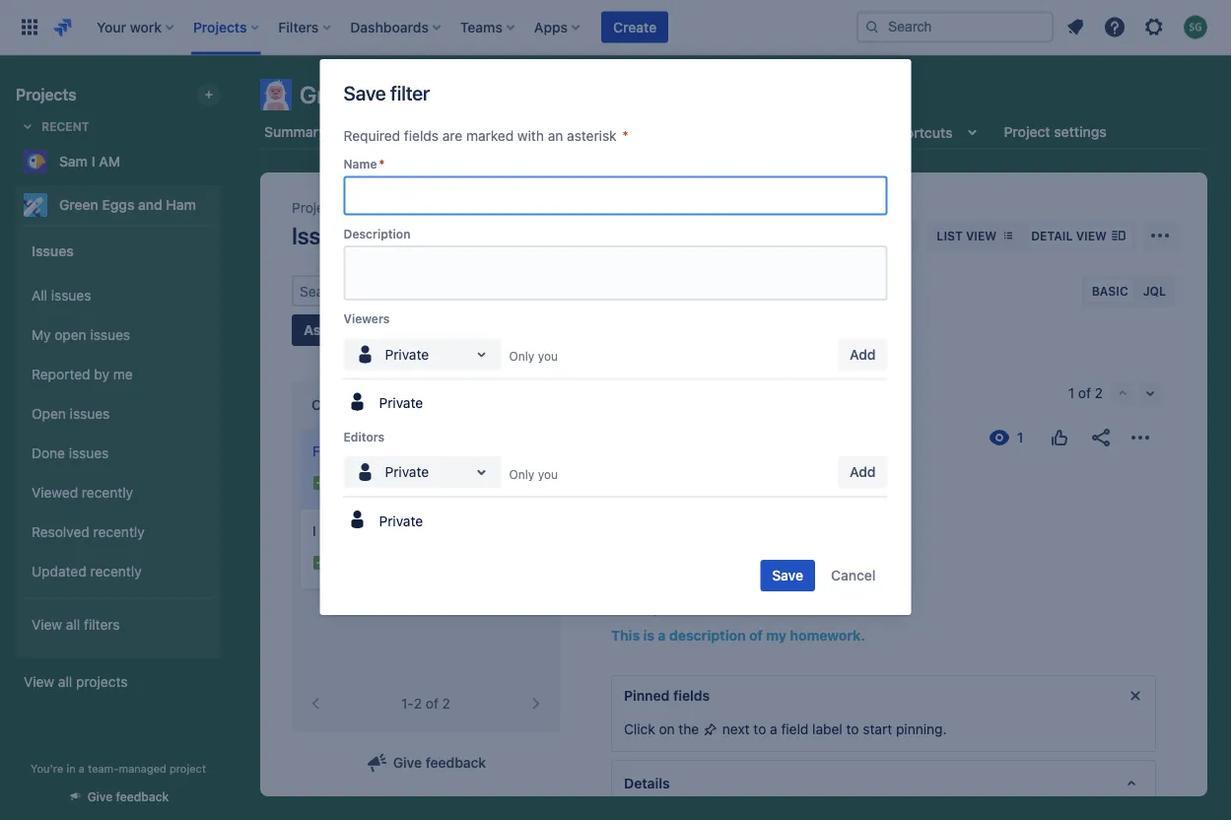 Task type: vqa. For each thing, say whether or not it's contained in the screenshot.
tab list
yes



Task type: locate. For each thing, give the bounding box(es) containing it.
you're in a team-managed project
[[31, 762, 206, 775]]

lead image inside i need to cook green eggs and ham link
[[312, 555, 328, 571]]

eggs
[[368, 81, 421, 108], [102, 197, 134, 213], [410, 200, 441, 216]]

0 vertical spatial feedback
[[426, 755, 486, 771]]

i need to cook green eggs and ham link
[[300, 510, 551, 589]]

1 vertical spatial description
[[611, 600, 687, 616]]

2 horizontal spatial green
[[367, 200, 406, 216]]

updated recently
[[32, 563, 142, 580]]

filters
[[84, 617, 120, 633]]

timeline
[[542, 124, 597, 140]]

feedback
[[426, 755, 486, 771], [116, 790, 169, 804]]

1 vertical spatial give feedback button
[[56, 781, 181, 813]]

fields left are
[[404, 128, 439, 144]]

1 vertical spatial only
[[509, 467, 535, 481]]

save down the "go" at the right of page
[[794, 322, 825, 338]]

basic
[[1092, 284, 1128, 298]]

open image
[[470, 342, 493, 366], [470, 460, 493, 484]]

to left start
[[846, 721, 859, 737]]

1 horizontal spatial green eggs and ham link
[[367, 196, 502, 220]]

calendar link
[[456, 114, 522, 150]]

2 vertical spatial of
[[426, 695, 439, 712]]

issues
[[710, 227, 752, 243], [866, 227, 907, 243], [51, 287, 91, 304], [90, 327, 130, 343], [70, 406, 110, 422], [69, 445, 109, 461]]

view for view all projects
[[24, 674, 54, 690]]

eggs down list link
[[410, 200, 441, 216]]

give down 1-
[[393, 755, 422, 771]]

2 vertical spatial a
[[79, 762, 85, 775]]

give feedback for topmost "give feedback" button
[[393, 755, 486, 771]]

group
[[24, 225, 213, 656], [24, 270, 213, 597]]

and left ham
[[484, 523, 508, 539]]

1 group from the top
[[24, 225, 213, 656]]

list view
[[937, 229, 997, 242]]

2 open image from the top
[[470, 460, 493, 484]]

1 horizontal spatial save filter
[[794, 322, 859, 338]]

all left projects
[[58, 674, 72, 690]]

0 horizontal spatial fields
[[404, 128, 439, 144]]

2 group from the top
[[24, 270, 213, 597]]

green eggs and ham link down are
[[367, 196, 502, 220]]

a
[[658, 627, 666, 644], [770, 721, 777, 737], [79, 762, 85, 775]]

2 horizontal spatial of
[[1078, 385, 1091, 401]]

lead image
[[312, 475, 328, 491], [312, 555, 328, 571]]

save up the my
[[772, 567, 803, 583]]

0 vertical spatial only you
[[509, 349, 558, 363]]

1 vertical spatial add button
[[838, 456, 888, 488]]

0 vertical spatial *
[[622, 128, 629, 144]]

0 vertical spatial fields
[[404, 128, 439, 144]]

only
[[509, 349, 535, 363], [509, 467, 535, 481]]

issues down "reported by me"
[[70, 406, 110, 422]]

only for editors
[[509, 467, 535, 481]]

1 you from the top
[[538, 349, 558, 363]]

create banner
[[0, 0, 1231, 55]]

pinning.
[[896, 721, 947, 737]]

of right 1-
[[426, 695, 439, 712]]

ham down 'required fields are marked with an asterisk *'
[[472, 200, 502, 216]]

2 you from the top
[[538, 467, 558, 481]]

and inside i need to cook green eggs and ham link
[[484, 523, 508, 539]]

add button
[[838, 339, 888, 370], [838, 456, 888, 488]]

green up summary
[[300, 81, 363, 108]]

* right name
[[379, 157, 385, 171]]

of
[[1078, 385, 1091, 401], [749, 627, 763, 644], [426, 695, 439, 712]]

private
[[385, 346, 429, 362], [379, 395, 423, 411], [385, 464, 429, 480], [379, 513, 423, 529]]

view all projects link
[[16, 664, 221, 700]]

of left the my
[[749, 627, 763, 644]]

a for description
[[658, 627, 666, 644]]

2 view from the left
[[1076, 229, 1107, 242]]

viewed
[[32, 485, 78, 501]]

projects down name
[[292, 200, 344, 216]]

1 vertical spatial feedback
[[116, 790, 169, 804]]

timeline link
[[538, 114, 601, 150]]

tab list containing summary
[[248, 114, 1219, 150]]

recently down done issues link
[[82, 485, 133, 501]]

give feedback button down you're in a team-managed project
[[56, 781, 181, 813]]

issues for all issues
[[51, 287, 91, 304]]

forms link
[[617, 114, 665, 150]]

list for list view
[[937, 229, 963, 242]]

forms
[[621, 124, 662, 140]]

feedback down the 1-2 of 2
[[426, 755, 486, 771]]

issues up all issues
[[32, 242, 74, 258]]

give for topmost "give feedback" button
[[393, 755, 422, 771]]

cancel button
[[819, 560, 888, 591]]

you
[[538, 349, 558, 363], [538, 467, 558, 481]]

me
[[113, 366, 133, 383]]

details element
[[611, 760, 1156, 807]]

1 view from the left
[[966, 229, 997, 242]]

0 vertical spatial you
[[538, 349, 558, 363]]

recently down viewed recently link at bottom
[[93, 524, 145, 540]]

2 add from the top
[[850, 464, 876, 480]]

filter up list link
[[390, 81, 430, 104]]

1 horizontal spatial view
[[1076, 229, 1107, 242]]

fields for pinned
[[673, 687, 710, 704]]

i left am
[[91, 153, 95, 170]]

0 horizontal spatial *
[[379, 157, 385, 171]]

give down team-
[[87, 790, 113, 804]]

0 vertical spatial add
[[850, 346, 876, 362]]

open export issues dropdown image
[[765, 224, 789, 247]]

Search issues text field
[[294, 277, 447, 305]]

green eggs and ham link down sam i am link
[[16, 185, 213, 225]]

recently for resolved recently
[[93, 524, 145, 540]]

give feedback down you're in a team-managed project
[[87, 790, 169, 804]]

view left 'detail'
[[966, 229, 997, 242]]

name
[[344, 157, 377, 171]]

2 add button from the top
[[838, 456, 888, 488]]

save filter
[[344, 81, 430, 104], [794, 322, 859, 338]]

view for detail view
[[1076, 229, 1107, 242]]

0 horizontal spatial description
[[344, 227, 411, 240]]

1 open image from the top
[[470, 342, 493, 366]]

ham up the "calendar"
[[471, 81, 520, 108]]

0 horizontal spatial green eggs and ham link
[[16, 185, 213, 225]]

1 horizontal spatial give feedback
[[393, 755, 486, 771]]

a right is
[[658, 627, 666, 644]]

issues for open issues
[[70, 406, 110, 422]]

add
[[850, 346, 876, 362], [850, 464, 876, 480]]

all for filters
[[66, 617, 80, 633]]

issues right all
[[51, 287, 91, 304]]

1 vertical spatial i
[[312, 523, 316, 539]]

i
[[91, 153, 95, 170], [312, 523, 316, 539]]

all right the "go" at the right of page
[[848, 227, 862, 243]]

0 horizontal spatial green
[[59, 197, 98, 213]]

search image
[[864, 19, 880, 35]]

projects
[[16, 85, 76, 104], [292, 200, 344, 216]]

recently down resolved recently link
[[90, 563, 142, 580]]

1 horizontal spatial give feedback button
[[354, 747, 498, 779]]

0 vertical spatial list
[[412, 124, 436, 140]]

0 vertical spatial of
[[1078, 385, 1091, 401]]

feedback down managed
[[116, 790, 169, 804]]

view left projects
[[24, 674, 54, 690]]

recently
[[82, 485, 133, 501], [93, 524, 145, 540], [90, 563, 142, 580]]

1 horizontal spatial green
[[300, 81, 363, 108]]

0 vertical spatial give feedback
[[393, 755, 486, 771]]

only you for viewers
[[509, 349, 558, 363]]

0 vertical spatial i
[[91, 153, 95, 170]]

None field
[[345, 178, 886, 213]]

0 horizontal spatial list
[[412, 124, 436, 140]]

1 horizontal spatial i
[[312, 523, 316, 539]]

0 vertical spatial view
[[32, 617, 62, 633]]

green eggs and ham down sam i am link
[[59, 197, 196, 213]]

1 horizontal spatial description
[[611, 600, 687, 616]]

green down name *
[[367, 200, 406, 216]]

group containing all issues
[[24, 270, 213, 597]]

Viewers text field
[[353, 344, 357, 364]]

0 horizontal spatial a
[[79, 762, 85, 775]]

all left filters
[[66, 617, 80, 633]]

open
[[55, 327, 86, 343]]

collapse recent projects image
[[16, 114, 39, 138]]

1 vertical spatial only you
[[509, 467, 558, 481]]

1 horizontal spatial give
[[393, 755, 422, 771]]

ham down sam i am link
[[166, 197, 196, 213]]

2 vertical spatial all
[[58, 674, 72, 690]]

0 horizontal spatial give
[[87, 790, 113, 804]]

open issues
[[32, 406, 110, 422]]

finish homework
[[312, 443, 420, 459]]

issues down projects link
[[292, 222, 357, 249]]

1 vertical spatial recently
[[93, 524, 145, 540]]

open issues link
[[24, 394, 213, 434]]

you're
[[31, 762, 63, 775]]

0 vertical spatial filter
[[390, 81, 430, 104]]

list inside list link
[[412, 124, 436, 140]]

1 vertical spatial give
[[87, 790, 113, 804]]

description up search issues 'text field'
[[344, 227, 411, 240]]

view down updated
[[32, 617, 62, 633]]

name *
[[344, 157, 385, 171]]

issues for export issues
[[710, 227, 752, 243]]

save up "board"
[[344, 81, 386, 104]]

save filter up "board"
[[344, 81, 430, 104]]

green
[[409, 523, 445, 539]]

fields
[[404, 128, 439, 144], [673, 687, 710, 704]]

2 horizontal spatial a
[[770, 721, 777, 737]]

next
[[722, 721, 750, 737]]

0 horizontal spatial i
[[91, 153, 95, 170]]

i left need
[[312, 523, 316, 539]]

list
[[412, 124, 436, 140], [937, 229, 963, 242]]

2 vertical spatial recently
[[90, 563, 142, 580]]

2 lead image from the top
[[312, 555, 328, 571]]

lead image down need
[[312, 555, 328, 571]]

1 vertical spatial add
[[850, 464, 876, 480]]

of right 1
[[1078, 385, 1091, 401]]

0 vertical spatial recently
[[82, 485, 133, 501]]

0 vertical spatial a
[[658, 627, 666, 644]]

projects up collapse recent projects icon
[[16, 85, 76, 104]]

view for list view
[[966, 229, 997, 242]]

0 vertical spatial give
[[393, 755, 422, 771]]

a for field
[[770, 721, 777, 737]]

1 only from the top
[[509, 349, 535, 363]]

1 vertical spatial all
[[66, 617, 80, 633]]

view
[[966, 229, 997, 242], [1076, 229, 1107, 242]]

recently for viewed recently
[[82, 485, 133, 501]]

label
[[812, 721, 843, 737]]

0 horizontal spatial give feedback button
[[56, 781, 181, 813]]

1 vertical spatial save filter
[[794, 322, 859, 338]]

1 vertical spatial give feedback
[[87, 790, 169, 804]]

1 lead image from the top
[[312, 475, 328, 491]]

view all filters
[[32, 617, 120, 633]]

jira image
[[51, 15, 75, 39], [51, 15, 75, 39]]

2 only from the top
[[509, 467, 535, 481]]

team-
[[88, 762, 119, 775]]

1 vertical spatial lead image
[[312, 555, 328, 571]]

1 vertical spatial view
[[24, 674, 54, 690]]

list right go to all issues link
[[937, 229, 963, 242]]

and down are
[[445, 200, 469, 216]]

save filter down the "go" at the right of page
[[794, 322, 859, 338]]

a left field
[[770, 721, 777, 737]]

is
[[643, 627, 655, 644]]

issues inside button
[[710, 227, 752, 243]]

create button
[[601, 11, 668, 43]]

projects link
[[292, 196, 344, 220]]

1 add button from the top
[[838, 339, 888, 370]]

issues right the "go" at the right of page
[[866, 227, 907, 243]]

green down sam
[[59, 197, 98, 213]]

0 vertical spatial open image
[[470, 342, 493, 366]]

my open issues
[[32, 327, 130, 343]]

1 horizontal spatial a
[[658, 627, 666, 644]]

1
[[1068, 385, 1074, 401]]

0 horizontal spatial save filter
[[344, 81, 430, 104]]

hide message image
[[1124, 684, 1147, 708]]

1 vertical spatial save
[[794, 322, 825, 338]]

1 horizontal spatial fields
[[673, 687, 710, 704]]

give feedback down the 1-2 of 2
[[393, 755, 486, 771]]

0 horizontal spatial view
[[966, 229, 997, 242]]

description up is
[[611, 600, 687, 616]]

a right the in
[[79, 762, 85, 775]]

issues right export on the top right of the page
[[710, 227, 752, 243]]

go
[[809, 227, 827, 243]]

managed
[[119, 762, 166, 775]]

eggs up "board"
[[368, 81, 421, 108]]

issues up the viewed recently
[[69, 445, 109, 461]]

and up are
[[426, 81, 466, 108]]

0 horizontal spatial feedback
[[116, 790, 169, 804]]

lead image left "geh-"
[[312, 475, 328, 491]]

summary link
[[260, 114, 330, 150]]

1 vertical spatial fields
[[673, 687, 710, 704]]

homework.
[[790, 627, 865, 644]]

tab list
[[248, 114, 1219, 150]]

issues
[[292, 222, 357, 249], [32, 242, 74, 258]]

list left are
[[412, 124, 436, 140]]

filter down go to all issues link
[[829, 322, 859, 338]]

filter inside button
[[829, 322, 859, 338]]

to right next
[[753, 721, 766, 737]]

recent
[[41, 119, 89, 133]]

ham
[[511, 523, 539, 539]]

detail view
[[1031, 229, 1107, 242]]

create
[[613, 19, 657, 35]]

green
[[300, 81, 363, 108], [59, 197, 98, 213], [367, 200, 406, 216]]

* right asterisk
[[622, 128, 629, 144]]

1 vertical spatial projects
[[292, 200, 344, 216]]

1 horizontal spatial *
[[622, 128, 629, 144]]

1 horizontal spatial of
[[749, 627, 763, 644]]

project
[[169, 762, 206, 775]]

1 horizontal spatial feedback
[[426, 755, 486, 771]]

view right 'detail'
[[1076, 229, 1107, 242]]

1 vertical spatial open image
[[470, 460, 493, 484]]

save filter inside button
[[794, 322, 859, 338]]

only you
[[509, 349, 558, 363], [509, 467, 558, 481]]

give
[[393, 755, 422, 771], [87, 790, 113, 804]]

1 vertical spatial you
[[538, 467, 558, 481]]

pinned fields
[[624, 687, 710, 704]]

1 only you from the top
[[509, 349, 558, 363]]

1 add from the top
[[850, 346, 876, 362]]

1 vertical spatial of
[[749, 627, 763, 644]]

1 horizontal spatial list
[[937, 229, 963, 242]]

0 vertical spatial add button
[[838, 339, 888, 370]]

1 vertical spatial list
[[937, 229, 963, 242]]

feedback for topmost "give feedback" button
[[426, 755, 486, 771]]

field
[[781, 721, 809, 737]]

1 vertical spatial filter
[[829, 322, 859, 338]]

0 horizontal spatial projects
[[16, 85, 76, 104]]

fields up the
[[673, 687, 710, 704]]

0 horizontal spatial give feedback
[[87, 790, 169, 804]]

1 vertical spatial a
[[770, 721, 777, 737]]

give feedback
[[393, 755, 486, 771], [87, 790, 169, 804]]

0 vertical spatial only
[[509, 349, 535, 363]]

give feedback button down the 1-2 of 2
[[354, 747, 498, 779]]

0 vertical spatial lead image
[[312, 475, 328, 491]]

all
[[848, 227, 862, 243], [66, 617, 80, 633], [58, 674, 72, 690]]

2 only you from the top
[[509, 467, 558, 481]]

1 horizontal spatial filter
[[829, 322, 859, 338]]



Task type: describe. For each thing, give the bounding box(es) containing it.
1 vertical spatial *
[[379, 157, 385, 171]]

you for viewers
[[538, 349, 558, 363]]

details
[[624, 775, 670, 791]]

done issues
[[32, 445, 109, 461]]

viewed recently
[[32, 485, 133, 501]]

sam i am
[[59, 153, 120, 170]]

projects
[[76, 674, 128, 690]]

viewed recently link
[[24, 473, 213, 513]]

need
[[320, 523, 354, 539]]

start
[[863, 721, 892, 737]]

1 horizontal spatial issues
[[292, 222, 357, 249]]

1 of 2
[[1068, 385, 1103, 401]]

list for list
[[412, 124, 436, 140]]

eggs down sam i am link
[[102, 197, 134, 213]]

this is a description of my homework.
[[611, 627, 865, 644]]

all
[[32, 287, 47, 304]]

add button for viewers
[[838, 339, 888, 370]]

am
[[99, 153, 120, 170]]

required fields are marked with an asterisk *
[[344, 128, 629, 144]]

view all projects
[[24, 674, 128, 690]]

give feedback for leftmost "give feedback" button
[[87, 790, 169, 804]]

green eggs and ham down are
[[367, 200, 502, 216]]

Editors text field
[[353, 462, 357, 482]]

list link
[[408, 114, 440, 150]]

next to a field label to start pinning.
[[719, 721, 947, 737]]

and down sam i am link
[[138, 197, 162, 213]]

settings
[[1054, 124, 1107, 140]]

open
[[32, 406, 66, 422]]

0 vertical spatial save filter
[[344, 81, 430, 104]]

detail
[[1031, 229, 1073, 242]]

pinned
[[624, 687, 670, 704]]

board
[[350, 124, 389, 140]]

only you for editors
[[509, 467, 558, 481]]

2 vertical spatial save
[[772, 567, 803, 583]]

view for view all filters
[[32, 617, 62, 633]]

jql
[[1143, 284, 1166, 298]]

asterisk
[[567, 128, 617, 144]]

board link
[[346, 114, 392, 150]]

add for viewers
[[850, 346, 876, 362]]

recently for updated recently
[[90, 563, 142, 580]]

my
[[766, 627, 787, 644]]

open image for viewers
[[470, 342, 493, 366]]

project
[[1004, 124, 1050, 140]]

i need to cook green eggs and ham
[[312, 523, 539, 539]]

resolved
[[32, 524, 89, 540]]

sam i am link
[[16, 142, 213, 181]]

resolved recently
[[32, 524, 145, 540]]

required
[[344, 128, 400, 144]]

export
[[664, 227, 707, 243]]

geh-2
[[332, 476, 371, 490]]

1-
[[401, 695, 414, 712]]

cook
[[374, 523, 405, 539]]

click on the
[[624, 721, 703, 737]]

0 horizontal spatial issues
[[32, 242, 74, 258]]

project settings link
[[1000, 114, 1111, 150]]

0 horizontal spatial of
[[426, 695, 439, 712]]

0 vertical spatial projects
[[16, 85, 76, 104]]

project settings
[[1004, 124, 1107, 140]]

1-2 of 2
[[401, 695, 450, 712]]

the
[[679, 721, 699, 737]]

0 vertical spatial save
[[344, 81, 386, 104]]

save button
[[760, 560, 815, 591]]

updated
[[32, 563, 86, 580]]

1 horizontal spatial projects
[[292, 200, 344, 216]]

only for viewers
[[509, 349, 535, 363]]

sam
[[59, 153, 88, 170]]

viewers
[[344, 312, 390, 326]]

my
[[32, 327, 51, 343]]

0 vertical spatial give feedback button
[[354, 747, 498, 779]]

description
[[669, 627, 746, 644]]

open image for editors
[[470, 460, 493, 484]]

issues for done issues
[[69, 445, 109, 461]]

editors
[[344, 430, 385, 444]]

eggs
[[449, 523, 480, 539]]

green eggs and ham up list link
[[300, 81, 520, 108]]

export issues
[[664, 227, 752, 243]]

to right the "go" at the right of page
[[831, 227, 844, 243]]

with
[[517, 128, 544, 144]]

updated recently link
[[24, 552, 213, 591]]

a for team-
[[79, 762, 85, 775]]

feedback for leftmost "give feedback" button
[[116, 790, 169, 804]]

cancel
[[831, 567, 876, 583]]

export issues button
[[652, 220, 789, 251]]

view all filters link
[[24, 605, 213, 645]]

reported by me link
[[24, 355, 213, 394]]

Search field
[[857, 11, 1054, 43]]

you for editors
[[538, 467, 558, 481]]

geh-
[[332, 476, 363, 490]]

issues right open on the left of page
[[90, 327, 130, 343]]

Description text field
[[344, 245, 888, 301]]

done
[[32, 445, 65, 461]]

fields for required
[[404, 128, 439, 144]]

resolved recently link
[[24, 513, 213, 552]]

group containing issues
[[24, 225, 213, 656]]

an
[[548, 128, 563, 144]]

marked
[[466, 128, 514, 144]]

summary
[[264, 124, 326, 140]]

calendar
[[459, 124, 518, 140]]

give for leftmost "give feedback" button
[[87, 790, 113, 804]]

add for editors
[[850, 464, 876, 480]]

add button for editors
[[838, 456, 888, 488]]

homework
[[353, 443, 420, 459]]

reported
[[32, 366, 90, 383]]

all for projects
[[58, 674, 72, 690]]

reported by me
[[32, 366, 133, 383]]

0 vertical spatial description
[[344, 227, 411, 240]]

done issues link
[[24, 434, 213, 473]]

0 vertical spatial all
[[848, 227, 862, 243]]

0 horizontal spatial filter
[[390, 81, 430, 104]]

go to all issues
[[809, 227, 907, 243]]

primary element
[[12, 0, 857, 55]]

finish
[[312, 443, 350, 459]]

save filter button
[[782, 314, 871, 346]]

all issues
[[32, 287, 91, 304]]

to left 'cook'
[[357, 523, 370, 539]]

are
[[442, 128, 462, 144]]



